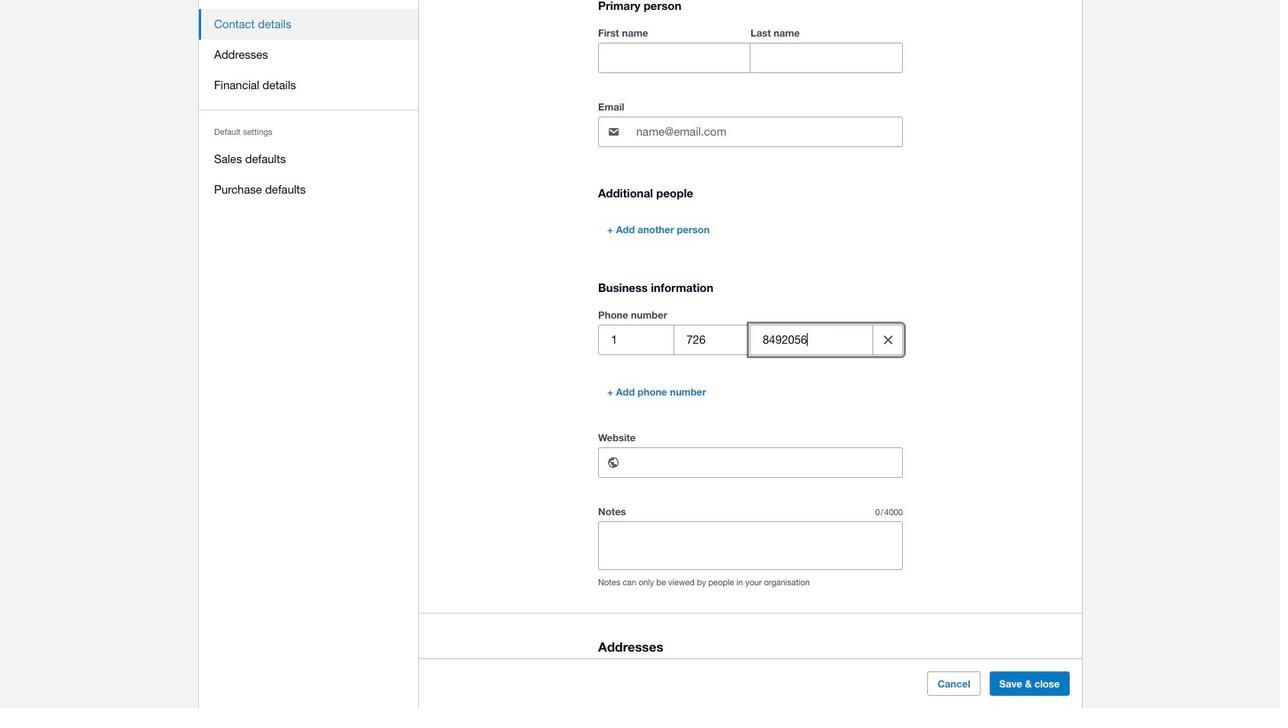 Task type: vqa. For each thing, say whether or not it's contained in the screenshot.
Country "field"
yes



Task type: describe. For each thing, give the bounding box(es) containing it.
Country field
[[599, 326, 674, 355]]

Area field
[[675, 326, 750, 355]]

remove phone number image
[[873, 325, 904, 355]]

2 group from the top
[[598, 325, 904, 355]]

1 group from the top
[[598, 24, 903, 73]]



Task type: locate. For each thing, give the bounding box(es) containing it.
None field
[[599, 44, 750, 73], [751, 44, 903, 73], [599, 44, 750, 73], [751, 44, 903, 73]]

name@email.com text field
[[635, 118, 903, 147]]

1 vertical spatial group
[[598, 325, 904, 355]]

0 vertical spatial group
[[598, 24, 903, 73]]

menu
[[199, 0, 419, 214]]

None text field
[[635, 448, 903, 477]]

None text field
[[599, 522, 903, 570]]

Number field
[[751, 326, 867, 355]]

group
[[598, 24, 903, 73], [598, 325, 904, 355]]



